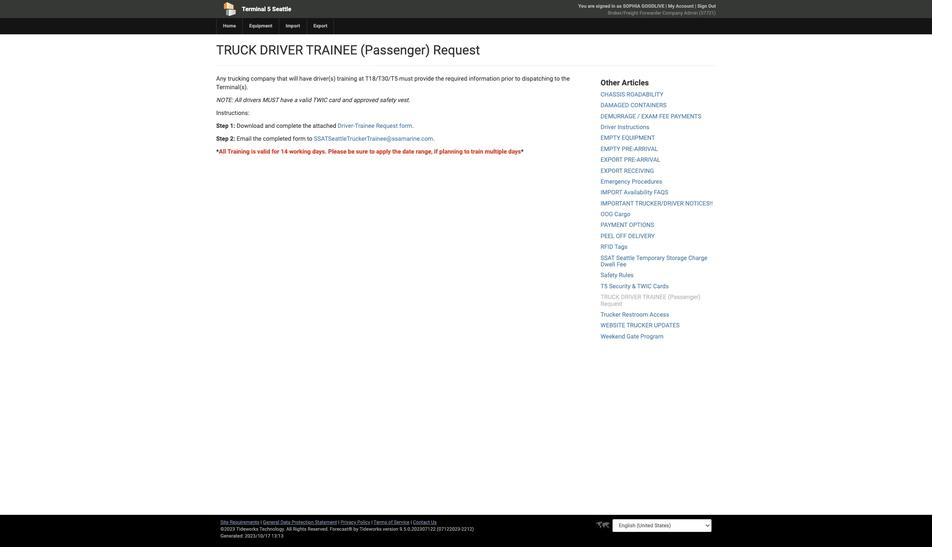 Task type: vqa. For each thing, say whether or not it's contained in the screenshot.
the 20x45's, at right
no



Task type: describe. For each thing, give the bounding box(es) containing it.
0 vertical spatial pre-
[[622, 145, 635, 152]]

all for note:
[[235, 97, 241, 103]]

driver instructions link
[[601, 124, 650, 130]]

©2023 tideworks
[[221, 527, 259, 532]]

1 horizontal spatial and
[[342, 97, 352, 103]]

at
[[359, 75, 364, 82]]

terminal
[[242, 6, 266, 12]]

you are signed in as sophia goodlive | my account | sign out broker/freight forwarder company admin (57721)
[[579, 3, 716, 16]]

driver
[[601, 124, 616, 130]]

0 horizontal spatial trainee
[[306, 42, 357, 58]]

is
[[251, 148, 256, 155]]

0 vertical spatial .
[[412, 122, 414, 129]]

import availability faqs link
[[601, 189, 669, 196]]

twic inside other articles chassis roadability damaged containers demurrage / exam fee payments driver instructions empty equipment empty pre-arrival export pre-arrival export receiving emergency procedures import availability faqs important trucker/driver notices!! oog cargo payment options peel off delivery rfid tags ssat seattle temporary storage charge dwell fee safety rules t5 security & twic cards truck driver trainee (passenger) request trucker restroom access website trucker updates weekend gate program
[[638, 283, 652, 290]]

be
[[348, 148, 355, 155]]

dwell
[[601, 261, 616, 268]]

that
[[277, 75, 288, 82]]

(07122023-
[[437, 527, 462, 532]]

1 vertical spatial pre-
[[624, 156, 637, 163]]

required
[[446, 75, 468, 82]]

| up forecast®
[[338, 520, 340, 525]]

payment
[[601, 222, 628, 229]]

safety rules link
[[601, 272, 634, 279]]

privacy policy link
[[341, 520, 370, 525]]

the right "provide"
[[436, 75, 444, 82]]

attached
[[313, 122, 336, 129]]

out
[[709, 3, 716, 9]]

1 vertical spatial .
[[433, 135, 435, 142]]

broker/freight
[[608, 10, 639, 16]]

the right dispatching
[[562, 75, 570, 82]]

weekend
[[601, 333, 625, 340]]

security
[[609, 283, 631, 290]]

faqs
[[654, 189, 669, 196]]

| left my
[[666, 3, 667, 9]]

notices!!
[[686, 200, 713, 207]]

must
[[399, 75, 413, 82]]

13:13
[[272, 533, 284, 539]]

my
[[668, 3, 675, 9]]

1 horizontal spatial valid
[[299, 97, 311, 103]]

all for *
[[219, 148, 226, 155]]

truck driver trainee (passenger) request
[[216, 42, 480, 58]]

date
[[403, 148, 415, 155]]

important trucker/driver notices!! link
[[601, 200, 713, 207]]

tags
[[615, 243, 628, 250]]

tideworks
[[360, 527, 382, 532]]

ssatseattletruckertrainee@ssamarine.com link
[[314, 135, 433, 142]]

peel off delivery link
[[601, 233, 655, 239]]

by
[[354, 527, 359, 532]]

payments
[[671, 113, 702, 120]]

terms
[[374, 520, 387, 525]]

2 export from the top
[[601, 167, 623, 174]]

| up the tideworks
[[372, 520, 373, 525]]

1 export from the top
[[601, 156, 623, 163]]

export link
[[307, 18, 334, 34]]

cards
[[653, 283, 669, 290]]

signed
[[596, 3, 611, 9]]

complete
[[276, 122, 301, 129]]

0 vertical spatial arrival
[[635, 145, 658, 152]]

charge
[[689, 254, 708, 261]]

site requirements | general data protection statement | privacy policy | terms of service | contact us ©2023 tideworks technology. all rights reserved. forecast® by tideworks version 9.5.0.202307122 (07122023-2212) generated: 2023/10/17 13:13
[[221, 520, 474, 539]]

the left attached
[[303, 122, 311, 129]]

temporary
[[637, 254, 665, 261]]

step 1: download and complete the attached driver-trainee request form .
[[216, 122, 414, 129]]

terminal 5 seattle link
[[216, 0, 417, 18]]

&
[[632, 283, 636, 290]]

other
[[601, 78, 620, 87]]

prior
[[502, 75, 514, 82]]

request inside other articles chassis roadability damaged containers demurrage / exam fee payments driver instructions empty equipment empty pre-arrival export pre-arrival export receiving emergency procedures import availability faqs important trucker/driver notices!! oog cargo payment options peel off delivery rfid tags ssat seattle temporary storage charge dwell fee safety rules t5 security & twic cards truck driver trainee (passenger) request trucker restroom access website trucker updates weekend gate program
[[601, 300, 623, 307]]

to right dispatching
[[555, 75, 560, 82]]

0 horizontal spatial truck
[[216, 42, 257, 58]]

ssatseattletruckertrainee@ssamarine.com
[[314, 135, 433, 142]]

cargo
[[615, 211, 631, 218]]

general
[[263, 520, 279, 525]]

truck inside other articles chassis roadability damaged containers demurrage / exam fee payments driver instructions empty equipment empty pre-arrival export pre-arrival export receiving emergency procedures import availability faqs important trucker/driver notices!! oog cargo payment options peel off delivery rfid tags ssat seattle temporary storage charge dwell fee safety rules t5 security & twic cards truck driver trainee (passenger) request trucker restroom access website trucker updates weekend gate program
[[601, 294, 620, 301]]

1 empty from the top
[[601, 134, 621, 141]]

are
[[588, 3, 595, 9]]

equipment link
[[242, 18, 279, 34]]

note:
[[216, 97, 233, 103]]

program
[[641, 333, 664, 340]]

provide
[[415, 75, 434, 82]]

website
[[601, 322, 626, 329]]

terminal 5 seattle
[[242, 6, 291, 12]]

for
[[272, 148, 279, 155]]

my account link
[[668, 3, 694, 9]]

planning
[[440, 148, 463, 155]]

| left general
[[261, 520, 262, 525]]

t5 security & twic cards link
[[601, 283, 669, 290]]

of
[[389, 520, 393, 525]]

equipment
[[622, 134, 655, 141]]

2 empty from the top
[[601, 145, 621, 152]]

trucker
[[601, 311, 621, 318]]

company
[[663, 10, 683, 16]]

0 vertical spatial request
[[433, 42, 480, 58]]

training
[[228, 148, 250, 155]]

chassis
[[601, 91, 625, 98]]

site
[[221, 520, 229, 525]]

off
[[616, 233, 627, 239]]

1 vertical spatial arrival
[[637, 156, 661, 163]]

equipment
[[249, 23, 272, 29]]

as
[[617, 3, 622, 9]]

trucker
[[627, 322, 653, 329]]

* all training is valid for 14 working days. please be sure to apply the date range, if planning to train multiple days *
[[216, 148, 524, 155]]

chassis roadability link
[[601, 91, 664, 98]]

goodlive
[[642, 3, 665, 9]]



Task type: locate. For each thing, give the bounding box(es) containing it.
/
[[638, 113, 640, 120]]

damaged
[[601, 102, 629, 109]]

1 vertical spatial seattle
[[617, 254, 635, 261]]

arrival
[[635, 145, 658, 152], [637, 156, 661, 163]]

data
[[281, 520, 291, 525]]

form up working
[[293, 135, 306, 142]]

(passenger) down cards
[[668, 294, 701, 301]]

empty equipment link
[[601, 134, 655, 141]]

| up 9.5.0.202307122
[[411, 520, 412, 525]]

0 horizontal spatial seattle
[[272, 6, 291, 12]]

privacy
[[341, 520, 356, 525]]

pre-
[[622, 145, 635, 152], [624, 156, 637, 163]]

0 vertical spatial seattle
[[272, 6, 291, 12]]

site requirements link
[[221, 520, 260, 525]]

1 vertical spatial have
[[280, 97, 293, 103]]

export
[[601, 156, 623, 163], [601, 167, 623, 174]]

any
[[216, 75, 226, 82]]

0 horizontal spatial request
[[376, 122, 398, 129]]

0 horizontal spatial driver
[[260, 42, 303, 58]]

0 vertical spatial empty
[[601, 134, 621, 141]]

1 horizontal spatial truck
[[601, 294, 620, 301]]

1 vertical spatial (passenger)
[[668, 294, 701, 301]]

0 vertical spatial have
[[299, 75, 312, 82]]

import link
[[279, 18, 307, 34]]

to left train
[[464, 148, 470, 155]]

2 horizontal spatial request
[[601, 300, 623, 307]]

trainee down cards
[[643, 294, 667, 301]]

information
[[469, 75, 500, 82]]

technology.
[[260, 527, 285, 532]]

0 vertical spatial export
[[601, 156, 623, 163]]

0 vertical spatial form
[[400, 122, 412, 129]]

0 vertical spatial truck
[[216, 42, 257, 58]]

the left date
[[393, 148, 401, 155]]

all down data
[[286, 527, 292, 532]]

pre- down empty equipment link
[[622, 145, 635, 152]]

0 horizontal spatial have
[[280, 97, 293, 103]]

must
[[262, 97, 279, 103]]

2 vertical spatial request
[[601, 300, 623, 307]]

access
[[650, 311, 670, 318]]

2 horizontal spatial all
[[286, 527, 292, 532]]

t18/t30/t5
[[365, 75, 398, 82]]

1 vertical spatial form
[[293, 135, 306, 142]]

* right multiple
[[521, 148, 524, 155]]

twic right &
[[638, 283, 652, 290]]

request up trucker
[[601, 300, 623, 307]]

. up if
[[433, 135, 435, 142]]

export up "emergency"
[[601, 167, 623, 174]]

multiple
[[485, 148, 507, 155]]

working
[[289, 148, 311, 155]]

2 * from the left
[[521, 148, 524, 155]]

sure
[[356, 148, 368, 155]]

rights
[[293, 527, 307, 532]]

updates
[[654, 322, 680, 329]]

step for step 1: download and complete the attached driver-trainee request form .
[[216, 122, 229, 129]]

empty down driver
[[601, 134, 621, 141]]

0 horizontal spatial and
[[265, 122, 275, 129]]

safety
[[380, 97, 396, 103]]

rfid
[[601, 243, 614, 250]]

rules
[[619, 272, 634, 279]]

1 vertical spatial export
[[601, 167, 623, 174]]

1 horizontal spatial .
[[433, 135, 435, 142]]

2 vertical spatial all
[[286, 527, 292, 532]]

0 vertical spatial (passenger)
[[361, 42, 430, 58]]

0 vertical spatial trainee
[[306, 42, 357, 58]]

fee
[[617, 261, 627, 268]]

home
[[223, 23, 236, 29]]

note: all drivers must have a valid twic card and approved safety vest.
[[216, 97, 410, 103]]

2:
[[230, 135, 235, 142]]

trainee
[[355, 122, 375, 129]]

| left sign
[[695, 3, 697, 9]]

seattle down tags
[[617, 254, 635, 261]]

valid right the is
[[257, 148, 270, 155]]

1 horizontal spatial *
[[521, 148, 524, 155]]

request up the ssatseattletruckertrainee@ssamarine.com
[[376, 122, 398, 129]]

step
[[216, 122, 229, 129], [216, 135, 229, 142]]

availability
[[624, 189, 653, 196]]

1 vertical spatial request
[[376, 122, 398, 129]]

instructions:
[[216, 109, 250, 116]]

1 vertical spatial all
[[219, 148, 226, 155]]

and
[[342, 97, 352, 103], [265, 122, 275, 129]]

0 horizontal spatial (passenger)
[[361, 42, 430, 58]]

step left 2:
[[216, 135, 229, 142]]

have left a
[[280, 97, 293, 103]]

0 vertical spatial valid
[[299, 97, 311, 103]]

home link
[[216, 18, 242, 34]]

1 horizontal spatial request
[[433, 42, 480, 58]]

driver down the import link
[[260, 42, 303, 58]]

the right email
[[253, 135, 262, 142]]

2 step from the top
[[216, 135, 229, 142]]

0 horizontal spatial valid
[[257, 148, 270, 155]]

storage
[[667, 254, 687, 261]]

request up required
[[433, 42, 480, 58]]

export receiving link
[[601, 167, 654, 174]]

1 step from the top
[[216, 122, 229, 129]]

0 horizontal spatial all
[[219, 148, 226, 155]]

export
[[314, 23, 328, 29]]

important
[[601, 200, 634, 207]]

1 vertical spatial step
[[216, 135, 229, 142]]

1 horizontal spatial seattle
[[617, 254, 635, 261]]

0 horizontal spatial twic
[[313, 97, 327, 103]]

. up date
[[412, 122, 414, 129]]

instructions
[[618, 124, 650, 130]]

truck down home link
[[216, 42, 257, 58]]

vest.
[[398, 97, 410, 103]]

0 horizontal spatial *
[[216, 148, 219, 155]]

any trucking company that will have driver(s) training at t18/t30/t5 must provide the required information prior to dispatching to the terminal(s).
[[216, 75, 570, 91]]

1 horizontal spatial have
[[299, 75, 312, 82]]

generated:
[[221, 533, 244, 539]]

to right prior at the top of page
[[515, 75, 521, 82]]

days.
[[312, 148, 327, 155]]

0 horizontal spatial form
[[293, 135, 306, 142]]

trucker restroom access link
[[601, 311, 670, 318]]

seattle right the 5
[[272, 6, 291, 12]]

trainee inside other articles chassis roadability damaged containers demurrage / exam fee payments driver instructions empty equipment empty pre-arrival export pre-arrival export receiving emergency procedures import availability faqs important trucker/driver notices!! oog cargo payment options peel off delivery rfid tags ssat seattle temporary storage charge dwell fee safety rules t5 security & twic cards truck driver trainee (passenger) request trucker restroom access website trucker updates weekend gate program
[[643, 294, 667, 301]]

peel
[[601, 233, 615, 239]]

containers
[[631, 102, 667, 109]]

1 vertical spatial and
[[265, 122, 275, 129]]

14
[[281, 148, 288, 155]]

payment options link
[[601, 222, 655, 229]]

have right 'will'
[[299, 75, 312, 82]]

procedures
[[632, 178, 663, 185]]

arrival down equipment
[[635, 145, 658, 152]]

forwarder
[[640, 10, 662, 16]]

2023/10/17
[[245, 533, 271, 539]]

1 horizontal spatial form
[[400, 122, 412, 129]]

to right sure
[[370, 148, 375, 155]]

seattle inside other articles chassis roadability damaged containers demurrage / exam fee payments driver instructions empty equipment empty pre-arrival export pre-arrival export receiving emergency procedures import availability faqs important trucker/driver notices!! oog cargo payment options peel off delivery rfid tags ssat seattle temporary storage charge dwell fee safety rules t5 security & twic cards truck driver trainee (passenger) request trucker restroom access website trucker updates weekend gate program
[[617, 254, 635, 261]]

export up export receiving link
[[601, 156, 623, 163]]

apply
[[376, 148, 391, 155]]

0 vertical spatial and
[[342, 97, 352, 103]]

0 vertical spatial driver
[[260, 42, 303, 58]]

email
[[237, 135, 252, 142]]

drivers
[[243, 97, 261, 103]]

(passenger) up must
[[361, 42, 430, 58]]

1 horizontal spatial driver
[[621, 294, 642, 301]]

all inside site requirements | general data protection statement | privacy policy | terms of service | contact us ©2023 tideworks technology. all rights reserved. forecast® by tideworks version 9.5.0.202307122 (07122023-2212) generated: 2023/10/17 13:13
[[286, 527, 292, 532]]

to down step 1: download and complete the attached driver-trainee request form .
[[307, 135, 313, 142]]

1 horizontal spatial trainee
[[643, 294, 667, 301]]

training
[[337, 75, 357, 82]]

trainee
[[306, 42, 357, 58], [643, 294, 667, 301]]

dispatching
[[522, 75, 553, 82]]

valid right a
[[299, 97, 311, 103]]

1 vertical spatial twic
[[638, 283, 652, 290]]

step for step 2: email the completed form to ssatseattletruckertrainee@ssamarine.com .
[[216, 135, 229, 142]]

1 vertical spatial empty
[[601, 145, 621, 152]]

trainee down export link
[[306, 42, 357, 58]]

* left training
[[216, 148, 219, 155]]

0 vertical spatial twic
[[313, 97, 327, 103]]

pre- down empty pre-arrival link
[[624, 156, 637, 163]]

driver down &
[[621, 294, 642, 301]]

all right note:
[[235, 97, 241, 103]]

export pre-arrival link
[[601, 156, 661, 163]]

a
[[294, 97, 297, 103]]

restroom
[[623, 311, 649, 318]]

0 vertical spatial all
[[235, 97, 241, 103]]

safety
[[601, 272, 618, 279]]

twic left 'card'
[[313, 97, 327, 103]]

statement
[[315, 520, 337, 525]]

9.5.0.202307122
[[400, 527, 436, 532]]

arrival up receiving
[[637, 156, 661, 163]]

step left the 1:
[[216, 122, 229, 129]]

1 * from the left
[[216, 148, 219, 155]]

form
[[400, 122, 412, 129], [293, 135, 306, 142]]

1 vertical spatial trainee
[[643, 294, 667, 301]]

(passenger) inside other articles chassis roadability damaged containers demurrage / exam fee payments driver instructions empty equipment empty pre-arrival export pre-arrival export receiving emergency procedures import availability faqs important trucker/driver notices!! oog cargo payment options peel off delivery rfid tags ssat seattle temporary storage charge dwell fee safety rules t5 security & twic cards truck driver trainee (passenger) request trucker restroom access website trucker updates weekend gate program
[[668, 294, 701, 301]]

0 vertical spatial step
[[216, 122, 229, 129]]

and right 'card'
[[342, 97, 352, 103]]

if
[[434, 148, 438, 155]]

import
[[286, 23, 300, 29]]

step 2: email the completed form to ssatseattletruckertrainee@ssamarine.com .
[[216, 135, 435, 142]]

1 vertical spatial driver
[[621, 294, 642, 301]]

us
[[431, 520, 437, 525]]

0 horizontal spatial .
[[412, 122, 414, 129]]

all left training
[[219, 148, 226, 155]]

empty down empty equipment link
[[601, 145, 621, 152]]

have
[[299, 75, 312, 82], [280, 97, 293, 103]]

5
[[267, 6, 271, 12]]

1 horizontal spatial twic
[[638, 283, 652, 290]]

card
[[329, 97, 341, 103]]

driver inside other articles chassis roadability damaged containers demurrage / exam fee payments driver instructions empty equipment empty pre-arrival export pre-arrival export receiving emergency procedures import availability faqs important trucker/driver notices!! oog cargo payment options peel off delivery rfid tags ssat seattle temporary storage charge dwell fee safety rules t5 security & twic cards truck driver trainee (passenger) request trucker restroom access website trucker updates weekend gate program
[[621, 294, 642, 301]]

1 vertical spatial truck
[[601, 294, 620, 301]]

t5
[[601, 283, 608, 290]]

have inside any trucking company that will have driver(s) training at t18/t30/t5 must provide the required information prior to dispatching to the terminal(s).
[[299, 75, 312, 82]]

truck down t5
[[601, 294, 620, 301]]

you
[[579, 3, 587, 9]]

form down vest.
[[400, 122, 412, 129]]

driver(s)
[[314, 75, 336, 82]]

seattle
[[272, 6, 291, 12], [617, 254, 635, 261]]

1 horizontal spatial all
[[235, 97, 241, 103]]

damaged containers link
[[601, 102, 667, 109]]

approved
[[353, 97, 378, 103]]

truck
[[216, 42, 257, 58], [601, 294, 620, 301]]

1 horizontal spatial (passenger)
[[668, 294, 701, 301]]

1 vertical spatial valid
[[257, 148, 270, 155]]

and up completed
[[265, 122, 275, 129]]

contact us link
[[413, 520, 437, 525]]



